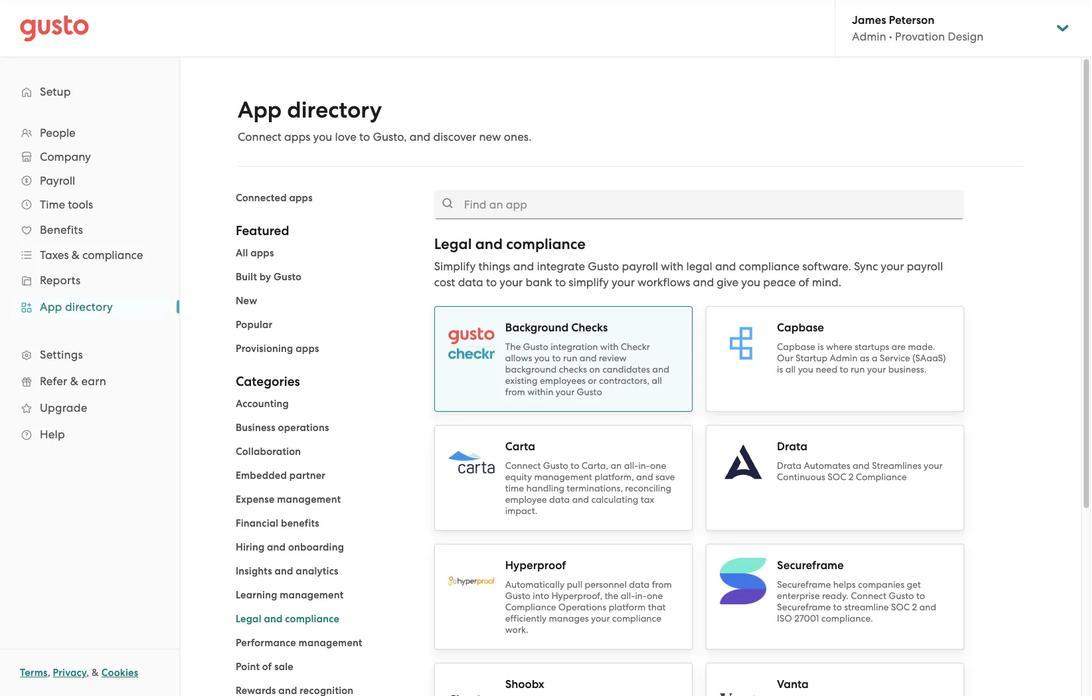 Task type: vqa. For each thing, say whether or not it's contained in the screenshot.


Task type: locate. For each thing, give the bounding box(es) containing it.
0 vertical spatial data
[[458, 276, 483, 289]]

or
[[588, 375, 597, 386]]

apps
[[284, 130, 310, 143], [289, 192, 313, 204], [251, 247, 274, 259], [296, 343, 319, 355]]

management inside carta connect gusto to carta, an all-in-one equity management platform, and save time handling terminations, reconciling employee data and calculating tax impact.
[[534, 472, 592, 482]]

app inside app directory connect apps you love to gusto, and discover new ones.
[[238, 96, 282, 124]]

gusto down background
[[523, 341, 549, 352]]

1 horizontal spatial data
[[549, 494, 570, 505]]

expense management link
[[236, 494, 341, 506]]

popular
[[236, 319, 273, 331]]

apps right all
[[251, 247, 274, 259]]

all right contractors, on the right bottom of page
[[652, 375, 662, 386]]

, left privacy link
[[48, 667, 50, 679]]

run down as
[[851, 364, 865, 375]]

& for compliance
[[72, 248, 80, 262]]

your down operations
[[591, 613, 610, 624]]

drata logo image
[[720, 439, 767, 486]]

connected apps link
[[236, 192, 313, 204]]

0 vertical spatial in-
[[638, 460, 650, 471]]

1 vertical spatial with
[[600, 341, 619, 352]]

financial benefits
[[236, 517, 319, 529]]

employees
[[540, 375, 586, 386]]

1 horizontal spatial with
[[661, 260, 684, 273]]

1 horizontal spatial payroll
[[907, 260, 943, 273]]

run
[[563, 353, 577, 363], [851, 364, 865, 375]]

0 horizontal spatial of
[[262, 661, 272, 673]]

drata drata automates and streamlines your continuous soc 2 compliance
[[777, 440, 943, 482]]

with up review
[[600, 341, 619, 352]]

setup
[[40, 85, 71, 98]]

compliance up the peace
[[739, 260, 800, 273]]

management down "partner" in the bottom of the page
[[277, 494, 341, 506]]

terminations,
[[567, 483, 623, 494]]

learning management
[[236, 589, 344, 601]]

gusto navigation element
[[0, 57, 179, 469]]

2 down automates
[[849, 472, 854, 482]]

operations
[[559, 602, 607, 612]]

give
[[717, 276, 739, 289]]

1 horizontal spatial run
[[851, 364, 865, 375]]

new
[[479, 130, 501, 143]]

2 vertical spatial data
[[629, 579, 650, 590]]

apps for all apps
[[251, 247, 274, 259]]

data inside hyperproof automatically pull personnel data from gusto into hyperproof, the all-in-one compliance operations platform that efficiently manages your compliance work.
[[629, 579, 650, 590]]

soc down get
[[891, 602, 910, 612]]

0 vertical spatial soc
[[828, 472, 847, 482]]

1 vertical spatial drata
[[777, 460, 802, 471]]

0 vertical spatial of
[[799, 276, 809, 289]]

1 vertical spatial compliance
[[505, 602, 556, 612]]

list for featured
[[236, 245, 414, 357]]

0 horizontal spatial connect
[[238, 130, 282, 143]]

personnel
[[585, 579, 627, 590]]

0 vertical spatial one
[[650, 460, 666, 471]]

hiring and onboarding link
[[236, 541, 344, 553]]

legal inside legal and compliance simplify things and integrate gusto payroll with legal and compliance software. sync your payroll cost data to your bank to simplify your workflows and give you peace of mind.
[[434, 235, 472, 253]]

,
[[48, 667, 50, 679], [86, 667, 89, 679]]

compliance up 'efficiently'
[[505, 602, 556, 612]]

gusto inside hyperproof automatically pull personnel data from gusto into hyperproof, the all-in-one compliance operations platform that efficiently manages your compliance work.
[[505, 591, 531, 601]]

hyperproof logo image
[[448, 577, 495, 586]]

all
[[786, 364, 796, 375], [652, 375, 662, 386]]

run inside capbase capbase is where startups are made. our startup admin as a service (saaas) is all you need to run your business.
[[851, 364, 865, 375]]

benefits
[[281, 517, 319, 529]]

1 vertical spatial all
[[652, 375, 662, 386]]

compliance
[[856, 472, 907, 482], [505, 602, 556, 612]]

connect up connected
[[238, 130, 282, 143]]

run inside background checks the gusto integration with checkr allows you to run and review background checks on candidates and existing employees or contractors, all from within your gusto
[[563, 353, 577, 363]]

0 vertical spatial capbase
[[777, 321, 824, 335]]

1 horizontal spatial all
[[786, 364, 796, 375]]

1 horizontal spatial ,
[[86, 667, 89, 679]]

enterprise
[[777, 591, 820, 601]]

data down handling
[[549, 494, 570, 505]]

all-
[[624, 460, 638, 471], [621, 591, 635, 601]]

connect up equity
[[505, 460, 541, 471]]

onboarding
[[288, 541, 344, 553]]

on
[[589, 364, 600, 375]]

continuous
[[777, 472, 826, 482]]

from up that
[[652, 579, 672, 590]]

legal and compliance simplify things and integrate gusto payroll with legal and compliance software. sync your payroll cost data to your bank to simplify your workflows and give you peace of mind.
[[434, 235, 943, 289]]

& right taxes
[[72, 248, 80, 262]]

compliance for taxes & compliance
[[82, 248, 143, 262]]

1 horizontal spatial 2
[[912, 602, 917, 612]]

directory inside gusto navigation element
[[65, 300, 113, 314]]

and right candidates at bottom
[[653, 364, 670, 375]]

reports
[[40, 274, 81, 287]]

2 secureframe from the top
[[777, 579, 831, 590]]

mind.
[[812, 276, 842, 289]]

apps right provisioning
[[296, 343, 319, 355]]

soc inside secureframe secureframe helps companies get enterprise ready. connect gusto to secureframe to streamline soc 2 and iso 27001 compliance.
[[891, 602, 910, 612]]

connect inside carta connect gusto to carta, an all-in-one equity management platform, and save time handling terminations, reconciling employee data and calculating tax impact.
[[505, 460, 541, 471]]

business
[[236, 422, 276, 434]]

list
[[0, 121, 179, 448], [236, 245, 414, 357], [236, 396, 414, 696]]

0 horizontal spatial directory
[[65, 300, 113, 314]]

0 vertical spatial run
[[563, 353, 577, 363]]

your inside capbase capbase is where startups are made. our startup admin as a service (saaas) is all you need to run your business.
[[867, 364, 886, 375]]

0 vertical spatial app
[[238, 96, 282, 124]]

compliance down platform
[[612, 613, 662, 624]]

gusto inside legal and compliance simplify things and integrate gusto payroll with legal and compliance software. sync your payroll cost data to your bank to simplify your workflows and give you peace of mind.
[[588, 260, 619, 273]]

data down simplify at left
[[458, 276, 483, 289]]

all- right an
[[624, 460, 638, 471]]

gusto up handling
[[543, 460, 569, 471]]

shoobx button
[[434, 663, 693, 696]]

0 vertical spatial &
[[72, 248, 80, 262]]

0 vertical spatial drata
[[777, 440, 808, 454]]

1 horizontal spatial connect
[[505, 460, 541, 471]]

0 horizontal spatial 2
[[849, 472, 854, 482]]

0 horizontal spatial legal
[[236, 613, 262, 625]]

expense management
[[236, 494, 341, 506]]

of left mind. at the right top
[[799, 276, 809, 289]]

connect inside secureframe secureframe helps companies get enterprise ready. connect gusto to secureframe to streamline soc 2 and iso 27001 compliance.
[[851, 591, 887, 601]]

to right love
[[359, 130, 370, 143]]

and right gusto,
[[410, 130, 431, 143]]

soc inside drata drata automates and streamlines your continuous soc 2 compliance
[[828, 472, 847, 482]]

legal for legal and compliance simplify things and integrate gusto payroll with legal and compliance software. sync your payroll cost data to your bank to simplify your workflows and give you peace of mind.
[[434, 235, 472, 253]]

payroll
[[622, 260, 658, 273], [907, 260, 943, 273]]

1 payroll from the left
[[622, 260, 658, 273]]

0 horizontal spatial is
[[777, 364, 783, 375]]

compliance for legal and compliance
[[285, 613, 339, 625]]

apps left love
[[284, 130, 310, 143]]

1 vertical spatial in-
[[635, 591, 647, 601]]

0 horizontal spatial ,
[[48, 667, 50, 679]]

you left love
[[313, 130, 332, 143]]

1 horizontal spatial from
[[652, 579, 672, 590]]

1 horizontal spatial soc
[[891, 602, 910, 612]]

1 vertical spatial from
[[652, 579, 672, 590]]

handling
[[526, 483, 565, 494]]

your right streamlines on the bottom of page
[[924, 460, 943, 471]]

to up checks
[[552, 353, 561, 363]]

data up platform
[[629, 579, 650, 590]]

and down terminations,
[[572, 494, 589, 505]]

1 vertical spatial 2
[[912, 602, 917, 612]]

you inside capbase capbase is where startups are made. our startup admin as a service (saaas) is all you need to run your business.
[[798, 364, 814, 375]]

to left 'carta,'
[[571, 460, 580, 471]]

in- up platform
[[635, 591, 647, 601]]

0 vertical spatial connect
[[238, 130, 282, 143]]

one inside carta connect gusto to carta, an all-in-one equity management platform, and save time handling terminations, reconciling employee data and calculating tax impact.
[[650, 460, 666, 471]]

is down our at the right of the page
[[777, 364, 783, 375]]

1 vertical spatial legal
[[236, 613, 262, 625]]

point of sale link
[[236, 661, 294, 673]]

benefits
[[40, 223, 83, 236]]

sync
[[854, 260, 878, 273]]

1 vertical spatial data
[[549, 494, 570, 505]]

1 horizontal spatial of
[[799, 276, 809, 289]]

built by gusto
[[236, 271, 302, 283]]

secureframe logo image
[[720, 558, 767, 604]]

0 vertical spatial 2
[[849, 472, 854, 482]]

with up workflows
[[661, 260, 684, 273]]

2 inside secureframe secureframe helps companies get enterprise ready. connect gusto to secureframe to streamline soc 2 and iso 27001 compliance.
[[912, 602, 917, 612]]

1 vertical spatial connect
[[505, 460, 541, 471]]

partner
[[289, 470, 326, 482]]

background
[[505, 364, 557, 375]]

from inside background checks the gusto integration with checkr allows you to run and review background checks on candidates and existing employees or contractors, all from within your gusto
[[505, 387, 525, 397]]

2 down get
[[912, 602, 917, 612]]

list containing accounting
[[236, 396, 414, 696]]

run up checks
[[563, 353, 577, 363]]

apps for provisioning apps
[[296, 343, 319, 355]]

& inside refer & earn link
[[70, 375, 78, 388]]

checks
[[571, 321, 608, 335]]

0 horizontal spatial run
[[563, 353, 577, 363]]

your inside background checks the gusto integration with checkr allows you to run and review background checks on candidates and existing employees or contractors, all from within your gusto
[[556, 387, 575, 397]]

to down ready.
[[833, 602, 842, 612]]

compliance up reports link
[[82, 248, 143, 262]]

admin down where
[[830, 353, 858, 363]]

0 vertical spatial all-
[[624, 460, 638, 471]]

connect
[[238, 130, 282, 143], [505, 460, 541, 471], [851, 591, 887, 601]]

1 vertical spatial run
[[851, 364, 865, 375]]

0 vertical spatial directory
[[287, 96, 382, 124]]

need
[[816, 364, 838, 375]]

your down a
[[867, 364, 886, 375]]

built by gusto link
[[236, 271, 302, 283]]

to
[[359, 130, 370, 143], [486, 276, 497, 289], [555, 276, 566, 289], [552, 353, 561, 363], [840, 364, 849, 375], [571, 460, 580, 471], [917, 591, 925, 601], [833, 602, 842, 612]]

all- up platform
[[621, 591, 635, 601]]

integrate
[[537, 260, 585, 273]]

capbase up startup
[[777, 321, 824, 335]]

and down get
[[920, 602, 937, 612]]

0 vertical spatial with
[[661, 260, 684, 273]]

app directory connect apps you love to gusto, and discover new ones.
[[238, 96, 532, 143]]

1 , from the left
[[48, 667, 50, 679]]

love
[[335, 130, 357, 143]]

0 vertical spatial from
[[505, 387, 525, 397]]

is up startup
[[818, 341, 824, 352]]

0 vertical spatial all
[[786, 364, 796, 375]]

soc down automates
[[828, 472, 847, 482]]

, left cookies button
[[86, 667, 89, 679]]

and up reconciling
[[636, 472, 653, 482]]

provisioning apps
[[236, 343, 319, 355]]

equity
[[505, 472, 532, 482]]

2 vertical spatial connect
[[851, 591, 887, 601]]

connect inside app directory connect apps you love to gusto, and discover new ones.
[[238, 130, 282, 143]]

and up give
[[715, 260, 736, 273]]

management
[[534, 472, 592, 482], [277, 494, 341, 506], [280, 589, 344, 601], [299, 637, 362, 649]]

software.
[[803, 260, 851, 273]]

compliance up integrate
[[506, 235, 586, 253]]

simplify
[[434, 260, 476, 273]]

one
[[650, 460, 666, 471], [647, 591, 663, 601]]

legal up simplify at left
[[434, 235, 472, 253]]

platform
[[609, 602, 646, 612]]

refer & earn link
[[13, 369, 166, 393]]

and
[[410, 130, 431, 143], [475, 235, 503, 253], [513, 260, 534, 273], [715, 260, 736, 273], [693, 276, 714, 289], [580, 353, 597, 363], [653, 364, 670, 375], [853, 460, 870, 471], [636, 472, 653, 482], [572, 494, 589, 505], [267, 541, 286, 553], [275, 565, 293, 577], [920, 602, 937, 612], [264, 613, 283, 625]]

0 vertical spatial compliance
[[856, 472, 907, 482]]

learning
[[236, 589, 277, 601]]

None search field
[[434, 190, 965, 219]]

0 horizontal spatial app
[[40, 300, 62, 314]]

efficiently
[[505, 613, 547, 624]]

management up handling
[[534, 472, 592, 482]]

2 horizontal spatial data
[[629, 579, 650, 590]]

payroll right sync
[[907, 260, 943, 273]]

you right give
[[742, 276, 761, 289]]

embedded partner
[[236, 470, 326, 482]]

1 vertical spatial &
[[70, 375, 78, 388]]

data inside carta connect gusto to carta, an all-in-one equity management platform, and save time handling terminations, reconciling employee data and calculating tax impact.
[[549, 494, 570, 505]]

directory down reports link
[[65, 300, 113, 314]]

operations
[[278, 422, 329, 434]]

hiring and onboarding
[[236, 541, 344, 553]]

apps right connected
[[289, 192, 313, 204]]

all apps
[[236, 247, 274, 259]]

0 horizontal spatial compliance
[[505, 602, 556, 612]]

and up things
[[475, 235, 503, 253]]

1 horizontal spatial directory
[[287, 96, 382, 124]]

directory inside app directory connect apps you love to gusto, and discover new ones.
[[287, 96, 382, 124]]

& left cookies button
[[92, 667, 99, 679]]

payroll up workflows
[[622, 260, 658, 273]]

app inside 'app directory' link
[[40, 300, 62, 314]]

gusto up simplify
[[588, 260, 619, 273]]

gusto right by
[[274, 271, 302, 283]]

•
[[889, 30, 893, 43]]

with inside background checks the gusto integration with checkr allows you to run and review background checks on candidates and existing employees or contractors, all from within your gusto
[[600, 341, 619, 352]]

you up background
[[534, 353, 550, 363]]

of
[[799, 276, 809, 289], [262, 661, 272, 673]]

in- up reconciling
[[638, 460, 650, 471]]

app for app directory
[[40, 300, 62, 314]]

you
[[313, 130, 332, 143], [742, 276, 761, 289], [534, 353, 550, 363], [798, 364, 814, 375]]

2 vertical spatial secureframe
[[777, 602, 831, 612]]

1 horizontal spatial compliance
[[856, 472, 907, 482]]

0 horizontal spatial soc
[[828, 472, 847, 482]]

compliance inside dropdown button
[[82, 248, 143, 262]]

one up save
[[650, 460, 666, 471]]

legal down learning
[[236, 613, 262, 625]]

1 horizontal spatial is
[[818, 341, 824, 352]]

to right need
[[840, 364, 849, 375]]

1 vertical spatial soc
[[891, 602, 910, 612]]

0 horizontal spatial all
[[652, 375, 662, 386]]

data
[[458, 276, 483, 289], [549, 494, 570, 505], [629, 579, 650, 590]]

gusto down or
[[577, 387, 602, 397]]

our
[[777, 353, 794, 363]]

list containing all apps
[[236, 245, 414, 357]]

hyperproof automatically pull personnel data from gusto into hyperproof, the all-in-one compliance operations platform that efficiently manages your compliance work.
[[505, 559, 672, 635]]

directory
[[287, 96, 382, 124], [65, 300, 113, 314]]

0 horizontal spatial from
[[505, 387, 525, 397]]

1 vertical spatial capbase
[[777, 341, 816, 352]]

0 vertical spatial secureframe
[[777, 559, 844, 573]]

one up that
[[647, 591, 663, 601]]

where
[[826, 341, 853, 352]]

built
[[236, 271, 257, 283]]

connect up streamline
[[851, 591, 887, 601]]

management down legal and compliance
[[299, 637, 362, 649]]

gusto down get
[[889, 591, 914, 601]]

ones.
[[504, 130, 532, 143]]

from down 'existing'
[[505, 387, 525, 397]]

management down analytics
[[280, 589, 344, 601]]

& for earn
[[70, 375, 78, 388]]

bank
[[526, 276, 553, 289]]

your down "employees"
[[556, 387, 575, 397]]

admin down james
[[852, 30, 887, 43]]

1 vertical spatial one
[[647, 591, 663, 601]]

and right automates
[[853, 460, 870, 471]]

compliance down streamlines on the bottom of page
[[856, 472, 907, 482]]

capbase up our at the right of the page
[[777, 341, 816, 352]]

to inside background checks the gusto integration with checkr allows you to run and review background checks on candidates and existing employees or contractors, all from within your gusto
[[552, 353, 561, 363]]

soc
[[828, 472, 847, 482], [891, 602, 910, 612]]

of left sale
[[262, 661, 272, 673]]

app for app directory connect apps you love to gusto, and discover new ones.
[[238, 96, 282, 124]]

directory up love
[[287, 96, 382, 124]]

gusto down "automatically"
[[505, 591, 531, 601]]

0 vertical spatial legal
[[434, 235, 472, 253]]

0 vertical spatial admin
[[852, 30, 887, 43]]

1 vertical spatial app
[[40, 300, 62, 314]]

taxes
[[40, 248, 69, 262]]

1 horizontal spatial app
[[238, 96, 282, 124]]

1 horizontal spatial legal
[[434, 235, 472, 253]]

0 horizontal spatial payroll
[[622, 260, 658, 273]]

1 vertical spatial directory
[[65, 300, 113, 314]]

2 horizontal spatial connect
[[851, 591, 887, 601]]

1 vertical spatial all-
[[621, 591, 635, 601]]

all down our at the right of the page
[[786, 364, 796, 375]]

compliance up performance management link
[[285, 613, 339, 625]]

compliance inside hyperproof automatically pull personnel data from gusto into hyperproof, the all-in-one compliance operations platform that efficiently manages your compliance work.
[[505, 602, 556, 612]]

2 payroll from the left
[[907, 260, 943, 273]]

discover
[[433, 130, 476, 143]]

all inside background checks the gusto integration with checkr allows you to run and review background checks on candidates and existing employees or contractors, all from within your gusto
[[652, 375, 662, 386]]

& inside taxes & compliance dropdown button
[[72, 248, 80, 262]]

provation
[[895, 30, 945, 43]]

provisioning apps link
[[236, 343, 319, 355]]

all- inside carta connect gusto to carta, an all-in-one equity management platform, and save time handling terminations, reconciling employee data and calculating tax impact.
[[624, 460, 638, 471]]

legal inside list
[[236, 613, 262, 625]]

calculating
[[591, 494, 639, 505]]

App Search field
[[434, 190, 965, 219]]

1 vertical spatial admin
[[830, 353, 858, 363]]

0 horizontal spatial data
[[458, 276, 483, 289]]

& left earn
[[70, 375, 78, 388]]

manages
[[549, 613, 589, 624]]

to inside app directory connect apps you love to gusto, and discover new ones.
[[359, 130, 370, 143]]

0 horizontal spatial with
[[600, 341, 619, 352]]

1 vertical spatial secureframe
[[777, 579, 831, 590]]

you down startup
[[798, 364, 814, 375]]

shoobx
[[505, 678, 545, 692]]

1 vertical spatial is
[[777, 364, 783, 375]]

data inside legal and compliance simplify things and integrate gusto payroll with legal and compliance software. sync your payroll cost data to your bank to simplify your workflows and give you peace of mind.
[[458, 276, 483, 289]]



Task type: describe. For each thing, give the bounding box(es) containing it.
management for learning management
[[280, 589, 344, 601]]

gusto,
[[373, 130, 407, 143]]

carta logo image
[[448, 451, 495, 474]]

financial
[[236, 517, 279, 529]]

apps inside app directory connect apps you love to gusto, and discover new ones.
[[284, 130, 310, 143]]

are
[[892, 341, 906, 352]]

performance
[[236, 637, 296, 649]]

home image
[[20, 15, 89, 42]]

popular link
[[236, 319, 273, 331]]

list for categories
[[236, 396, 414, 696]]

list containing people
[[0, 121, 179, 448]]

terms , privacy , & cookies
[[20, 667, 138, 679]]

upgrade link
[[13, 396, 166, 420]]

legal for legal and compliance
[[236, 613, 262, 625]]

with inside legal and compliance simplify things and integrate gusto payroll with legal and compliance software. sync your payroll cost data to your bank to simplify your workflows and give you peace of mind.
[[661, 260, 684, 273]]

business operations link
[[236, 422, 329, 434]]

expense
[[236, 494, 275, 506]]

performance management link
[[236, 637, 362, 649]]

checkr
[[621, 341, 650, 352]]

directory for app directory
[[65, 300, 113, 314]]

sale
[[274, 661, 294, 673]]

review
[[599, 353, 627, 363]]

management for performance management
[[299, 637, 362, 649]]

streamlines
[[872, 460, 922, 471]]

all inside capbase capbase is where startups are made. our startup admin as a service (saaas) is all you need to run your business.
[[786, 364, 796, 375]]

time tools button
[[13, 193, 166, 217]]

and down the financial benefits on the bottom
[[267, 541, 286, 553]]

1 vertical spatial of
[[262, 661, 272, 673]]

you inside legal and compliance simplify things and integrate gusto payroll with legal and compliance software. sync your payroll cost data to your bank to simplify your workflows and give you peace of mind.
[[742, 276, 761, 289]]

carta connect gusto to carta, an all-in-one equity management platform, and save time handling terminations, reconciling employee data and calculating tax impact.
[[505, 440, 675, 516]]

vanta button
[[706, 663, 965, 696]]

refer
[[40, 375, 67, 388]]

help
[[40, 428, 65, 441]]

to down integrate
[[555, 276, 566, 289]]

payroll button
[[13, 169, 166, 193]]

an
[[611, 460, 622, 471]]

your down things
[[500, 276, 523, 289]]

service
[[880, 353, 910, 363]]

taxes & compliance
[[40, 248, 143, 262]]

the
[[505, 341, 521, 352]]

2 , from the left
[[86, 667, 89, 679]]

business.
[[889, 364, 927, 375]]

apps for connected apps
[[289, 192, 313, 204]]

setup link
[[13, 80, 166, 104]]

startup
[[796, 353, 828, 363]]

time tools
[[40, 198, 93, 211]]

that
[[648, 602, 666, 612]]

capbase logo image
[[720, 320, 767, 367]]

ready.
[[822, 591, 849, 601]]

admin inside 'james peterson admin • provation design'
[[852, 30, 887, 43]]

iso
[[777, 613, 792, 624]]

within
[[528, 387, 554, 397]]

connected apps
[[236, 192, 313, 204]]

and inside drata drata automates and streamlines your continuous soc 2 compliance
[[853, 460, 870, 471]]

and up bank
[[513, 260, 534, 273]]

compliance.
[[822, 613, 873, 624]]

from inside hyperproof automatically pull personnel data from gusto into hyperproof, the all-in-one compliance operations platform that efficiently manages your compliance work.
[[652, 579, 672, 590]]

your right simplify
[[612, 276, 635, 289]]

your right sync
[[881, 260, 904, 273]]

tools
[[68, 198, 93, 211]]

gusto inside secureframe secureframe helps companies get enterprise ready. connect gusto to secureframe to streamline soc 2 and iso 27001 compliance.
[[889, 591, 914, 601]]

and down the legal
[[693, 276, 714, 289]]

2 vertical spatial &
[[92, 667, 99, 679]]

2 capbase from the top
[[777, 341, 816, 352]]

privacy link
[[53, 667, 86, 679]]

you inside app directory connect apps you love to gusto, and discover new ones.
[[313, 130, 332, 143]]

capbase capbase is where startups are made. our startup admin as a service (saaas) is all you need to run your business.
[[777, 321, 946, 375]]

all apps link
[[236, 247, 274, 259]]

allows
[[505, 353, 532, 363]]

by
[[260, 271, 271, 283]]

your inside hyperproof automatically pull personnel data from gusto into hyperproof, the all-in-one compliance operations platform that efficiently manages your compliance work.
[[591, 613, 610, 624]]

analytics
[[296, 565, 338, 577]]

cookies button
[[101, 665, 138, 681]]

help link
[[13, 422, 166, 446]]

checks
[[559, 364, 587, 375]]

compliance inside hyperproof automatically pull personnel data from gusto into hyperproof, the all-in-one compliance operations platform that efficiently manages your compliance work.
[[612, 613, 662, 624]]

contractors,
[[599, 375, 650, 386]]

automatically
[[505, 579, 565, 590]]

legal and compliance link
[[236, 613, 339, 625]]

and inside app directory connect apps you love to gusto, and discover new ones.
[[410, 130, 431, 143]]

one inside hyperproof automatically pull personnel data from gusto into hyperproof, the all-in-one compliance operations platform that efficiently manages your compliance work.
[[647, 591, 663, 601]]

simplify
[[569, 276, 609, 289]]

1 secureframe from the top
[[777, 559, 844, 573]]

reports link
[[13, 268, 166, 292]]

to inside carta connect gusto to carta, an all-in-one equity management platform, and save time handling terminations, reconciling employee data and calculating tax impact.
[[571, 460, 580, 471]]

gusto inside carta connect gusto to carta, an all-in-one equity management platform, and save time handling terminations, reconciling employee data and calculating tax impact.
[[543, 460, 569, 471]]

earn
[[81, 375, 106, 388]]

save
[[656, 472, 675, 482]]

existing
[[505, 375, 538, 386]]

to down get
[[917, 591, 925, 601]]

vanta logo image
[[720, 693, 767, 696]]

peterson
[[889, 13, 935, 27]]

shoobx logo image
[[448, 677, 495, 696]]

to down things
[[486, 276, 497, 289]]

automates
[[804, 460, 851, 471]]

peace
[[763, 276, 796, 289]]

platform,
[[595, 472, 634, 482]]

the
[[605, 591, 619, 601]]

point
[[236, 661, 260, 673]]

2 drata from the top
[[777, 460, 802, 471]]

embedded
[[236, 470, 287, 482]]

all- inside hyperproof automatically pull personnel data from gusto into hyperproof, the all-in-one compliance operations platform that efficiently manages your compliance work.
[[621, 591, 635, 601]]

connected
[[236, 192, 287, 204]]

0 vertical spatial is
[[818, 341, 824, 352]]

vanta
[[777, 678, 809, 692]]

in- inside carta connect gusto to carta, an all-in-one equity management platform, and save time handling terminations, reconciling employee data and calculating tax impact.
[[638, 460, 650, 471]]

and up on
[[580, 353, 597, 363]]

1 drata from the top
[[777, 440, 808, 454]]

3 secureframe from the top
[[777, 602, 831, 612]]

(saaas)
[[913, 353, 946, 363]]

background checks logo image
[[448, 320, 495, 367]]

categories
[[236, 374, 300, 389]]

2 inside drata drata automates and streamlines your continuous soc 2 compliance
[[849, 472, 854, 482]]

cookies
[[101, 667, 138, 679]]

helps
[[833, 579, 856, 590]]

and up 'learning management' link
[[275, 565, 293, 577]]

cost
[[434, 276, 455, 289]]

terms
[[20, 667, 48, 679]]

compliance for legal and compliance simplify things and integrate gusto payroll with legal and compliance software. sync your payroll cost data to your bank to simplify your workflows and give you peace of mind.
[[506, 235, 586, 253]]

payroll
[[40, 174, 75, 187]]

companies
[[858, 579, 905, 590]]

into
[[533, 591, 549, 601]]

company
[[40, 150, 91, 163]]

of inside legal and compliance simplify things and integrate gusto payroll with legal and compliance software. sync your payroll cost data to your bank to simplify your workflows and give you peace of mind.
[[799, 276, 809, 289]]

you inside background checks the gusto integration with checkr allows you to run and review background checks on candidates and existing employees or contractors, all from within your gusto
[[534, 353, 550, 363]]

performance management
[[236, 637, 362, 649]]

app directory
[[40, 300, 113, 314]]

and up performance in the left of the page
[[264, 613, 283, 625]]

hiring
[[236, 541, 265, 553]]

business operations
[[236, 422, 329, 434]]

and inside secureframe secureframe helps companies get enterprise ready. connect gusto to secureframe to streamline soc 2 and iso 27001 compliance.
[[920, 602, 937, 612]]

people
[[40, 126, 76, 139]]

a
[[872, 353, 878, 363]]

your inside drata drata automates and streamlines your continuous soc 2 compliance
[[924, 460, 943, 471]]

to inside capbase capbase is where startups are made. our startup admin as a service (saaas) is all you need to run your business.
[[840, 364, 849, 375]]

1 capbase from the top
[[777, 321, 824, 335]]

in- inside hyperproof automatically pull personnel data from gusto into hyperproof, the all-in-one compliance operations platform that efficiently manages your compliance work.
[[635, 591, 647, 601]]

directory for app directory connect apps you love to gusto, and discover new ones.
[[287, 96, 382, 124]]

terms link
[[20, 667, 48, 679]]

compliance inside drata drata automates and streamlines your continuous soc 2 compliance
[[856, 472, 907, 482]]

management for expense management
[[277, 494, 341, 506]]

app directory link
[[13, 295, 166, 319]]

admin inside capbase capbase is where startups are made. our startup admin as a service (saaas) is all you need to run your business.
[[830, 353, 858, 363]]

new
[[236, 295, 257, 307]]

collaboration
[[236, 446, 301, 458]]



